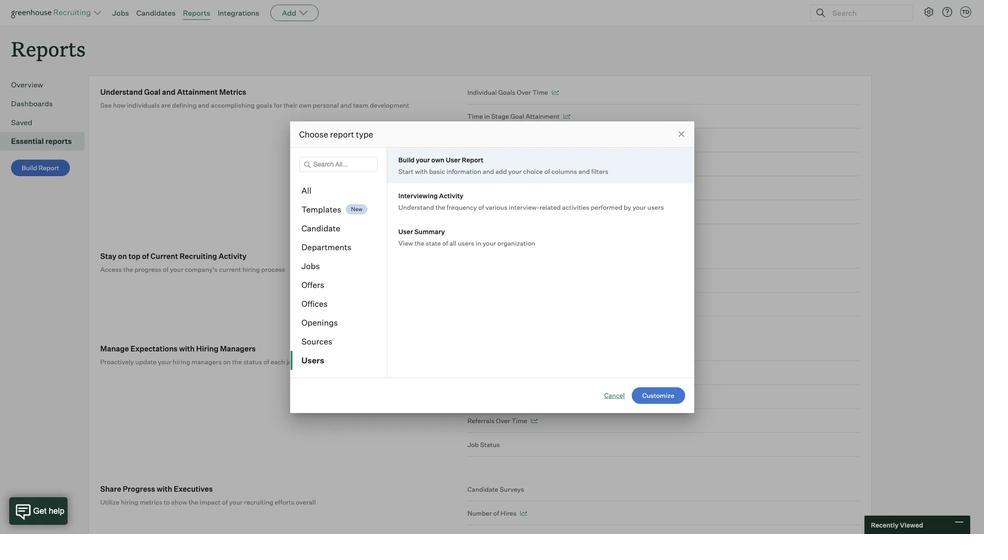 Task type: locate. For each thing, give the bounding box(es) containing it.
share progress with executives utilize hiring metrics to show the impact of your recruiting efforts overall
[[100, 485, 316, 506]]

own inside understand goal and attainment metrics see how individuals are defining and accomplishing goals for their own personal and team development
[[299, 101, 312, 109]]

choose report type dialog
[[290, 121, 695, 413]]

build down the essential
[[22, 164, 37, 172]]

saved link
[[11, 117, 81, 128]]

0 vertical spatial jobs
[[112, 8, 129, 17]]

build inside button
[[22, 164, 37, 172]]

understand up how
[[100, 88, 143, 97]]

summary
[[415, 228, 445, 235]]

0 vertical spatial reports
[[183, 8, 211, 17]]

attainment inside "time to review applications goal attainment" link
[[570, 160, 604, 168]]

2 horizontal spatial hiring
[[243, 266, 260, 273]]

to left show
[[164, 499, 170, 506]]

approve
[[492, 208, 518, 216]]

in inside "user summary view the state of all users in your organization"
[[476, 239, 482, 247]]

your left recruiting
[[229, 499, 243, 506]]

own inside build your own user report start with basic information and add your choice of columns and filters
[[432, 156, 445, 164]]

attainment inside understand goal and attainment metrics see how individuals are defining and accomplishing goals for their own personal and team development
[[177, 88, 218, 97]]

build for build report
[[22, 164, 37, 172]]

to left review
[[485, 160, 491, 168]]

1 horizontal spatial understand
[[399, 203, 434, 211]]

0 vertical spatial report
[[462, 156, 484, 164]]

2 vertical spatial candidate
[[468, 486, 499, 493]]

goal up individuals
[[144, 88, 161, 97]]

0 horizontal spatial user
[[399, 228, 413, 235]]

on inside manage expectations with hiring managers proactively update your hiring managers on the status of each job
[[223, 358, 231, 366]]

attainment
[[177, 88, 218, 97], [526, 112, 560, 120], [570, 160, 604, 168], [598, 184, 633, 192], [551, 208, 585, 216]]

1 horizontal spatial candidate
[[468, 486, 499, 493]]

0 vertical spatial activity
[[439, 192, 464, 200]]

candidate inside "link"
[[468, 486, 499, 493]]

hiring right current
[[243, 266, 260, 273]]

referrals over time
[[468, 417, 528, 425]]

integrations link
[[218, 8, 260, 17]]

1 vertical spatial users
[[458, 239, 475, 247]]

2 vertical spatial with
[[157, 485, 172, 494]]

columns
[[552, 167, 578, 175]]

0 vertical spatial candidate
[[551, 184, 582, 192]]

icon chart image
[[552, 90, 559, 95], [564, 114, 571, 119], [589, 210, 595, 215], [531, 419, 538, 424], [521, 511, 528, 516]]

customize button
[[632, 387, 686, 404]]

0 horizontal spatial report
[[39, 164, 59, 172]]

0 horizontal spatial build
[[22, 164, 37, 172]]

1 vertical spatial activity
[[219, 252, 247, 261]]

your
[[416, 156, 430, 164], [509, 167, 522, 175], [633, 203, 647, 211], [483, 239, 496, 247], [170, 266, 184, 273], [158, 358, 171, 366], [229, 499, 243, 506]]

to left "schedule"
[[485, 184, 491, 192]]

and right defining
[[198, 101, 210, 109]]

candidate up number
[[468, 486, 499, 493]]

your inside stay on top of current recruiting activity access the progress of your company's current hiring process
[[170, 266, 184, 273]]

customize
[[643, 391, 675, 399]]

activities
[[563, 203, 590, 211]]

of left various
[[479, 203, 484, 211]]

candidate down columns
[[551, 184, 582, 192]]

your down expectations
[[158, 358, 171, 366]]

1 vertical spatial in
[[476, 239, 482, 247]]

0 vertical spatial users
[[648, 203, 665, 211]]

1 vertical spatial understand
[[399, 203, 434, 211]]

available
[[522, 184, 550, 192]]

0 horizontal spatial in
[[476, 239, 482, 247]]

Search All... text field
[[299, 157, 378, 172]]

candidate down templates
[[302, 223, 341, 233]]

your left organization
[[483, 239, 496, 247]]

1 vertical spatial build
[[22, 164, 37, 172]]

of left all
[[443, 239, 448, 247]]

by
[[624, 203, 632, 211]]

1 vertical spatial hiring
[[173, 358, 190, 366]]

your inside interviewing activity understand the frequency of various interview-related activities performed by your users
[[633, 203, 647, 211]]

the down the managers
[[232, 358, 242, 366]]

their
[[284, 101, 298, 109]]

0 horizontal spatial jobs
[[112, 8, 129, 17]]

frequency
[[447, 203, 477, 211]]

configure image
[[924, 6, 935, 17]]

attainment up time to schedule available candidate goal attainment
[[570, 160, 604, 168]]

time to schedule available candidate goal attainment link
[[468, 176, 861, 200]]

1 horizontal spatial jobs
[[302, 261, 320, 271]]

1 vertical spatial with
[[179, 344, 195, 354]]

attainment up 'performed'
[[598, 184, 633, 192]]

of down the current
[[163, 266, 169, 273]]

dashboards
[[11, 99, 53, 108]]

number
[[468, 510, 492, 517]]

the inside "user summary view the state of all users in your organization"
[[415, 239, 425, 247]]

the left frequency
[[436, 203, 446, 211]]

1 vertical spatial over
[[496, 417, 511, 425]]

the inside manage expectations with hiring managers proactively update your hiring managers on the status of each job
[[232, 358, 242, 366]]

user up view
[[399, 228, 413, 235]]

2 horizontal spatial candidate
[[551, 184, 582, 192]]

add button
[[271, 5, 319, 21]]

icon chart image for referrals over time
[[531, 419, 538, 424]]

and left team
[[341, 101, 352, 109]]

1 horizontal spatial user
[[446, 156, 461, 164]]

build inside build your own user report start with basic information and add your choice of columns and filters
[[399, 156, 415, 164]]

time for time in stage goal attainment
[[468, 112, 483, 120]]

of right impact at bottom
[[222, 499, 228, 506]]

jobs inside choose report type dialog
[[302, 261, 320, 271]]

0 vertical spatial in
[[485, 112, 490, 120]]

time to schedule available candidate goal attainment
[[468, 184, 633, 192]]

the down executives in the left of the page
[[189, 499, 199, 506]]

1 horizontal spatial own
[[432, 156, 445, 164]]

0 horizontal spatial with
[[157, 485, 172, 494]]

goal right stage
[[511, 112, 525, 120]]

in
[[485, 112, 490, 120], [476, 239, 482, 247]]

time
[[533, 88, 548, 96], [468, 112, 483, 120], [468, 160, 483, 168], [468, 184, 483, 192], [468, 208, 483, 216], [512, 417, 528, 425]]

executives
[[174, 485, 213, 494]]

build report
[[22, 164, 59, 172]]

0 vertical spatial hiring
[[243, 266, 260, 273]]

information
[[447, 167, 482, 175]]

1 horizontal spatial report
[[462, 156, 484, 164]]

hiring inside 'share progress with executives utilize hiring metrics to show the impact of your recruiting efforts overall'
[[121, 499, 138, 506]]

utilize
[[100, 499, 119, 506]]

your inside manage expectations with hiring managers proactively update your hiring managers on the status of each job
[[158, 358, 171, 366]]

reports down greenhouse recruiting image
[[11, 35, 86, 62]]

1 horizontal spatial over
[[517, 88, 531, 96]]

how
[[113, 101, 126, 109]]

activity up current
[[219, 252, 247, 261]]

all
[[450, 239, 457, 247]]

time for time to review applications goal attainment
[[468, 160, 483, 168]]

of inside build your own user report start with basic information and add your choice of columns and filters
[[545, 167, 551, 175]]

icon chart image for individual goals over time
[[552, 90, 559, 95]]

user
[[446, 156, 461, 164], [399, 228, 413, 235]]

0 horizontal spatial users
[[458, 239, 475, 247]]

0 vertical spatial own
[[299, 101, 312, 109]]

0 vertical spatial understand
[[100, 88, 143, 97]]

1 vertical spatial on
[[223, 358, 231, 366]]

over right goals
[[517, 88, 531, 96]]

jobs left 'candidates' link
[[112, 8, 129, 17]]

activity up frequency
[[439, 192, 464, 200]]

with inside 'share progress with executives utilize hiring metrics to show the impact of your recruiting efforts overall'
[[157, 485, 172, 494]]

candidate surveys
[[468, 486, 525, 493]]

are
[[161, 101, 171, 109]]

of right choice
[[545, 167, 551, 175]]

of left each
[[264, 358, 269, 366]]

1 vertical spatial user
[[399, 228, 413, 235]]

dashboards link
[[11, 98, 81, 109]]

attainment up defining
[[177, 88, 218, 97]]

report down essential reports link
[[39, 164, 59, 172]]

your right by
[[633, 203, 647, 211]]

hiring left managers
[[173, 358, 190, 366]]

jobs up offers
[[302, 261, 320, 271]]

build report button
[[11, 160, 70, 176]]

users inside "user summary view the state of all users in your organization"
[[458, 239, 475, 247]]

on left "top"
[[118, 252, 127, 261]]

choose
[[299, 129, 329, 139]]

over right referrals
[[496, 417, 511, 425]]

time left various
[[468, 208, 483, 216]]

organization
[[498, 239, 536, 247]]

add
[[282, 8, 297, 17]]

time for time to schedule available candidate goal attainment
[[468, 184, 483, 192]]

2 horizontal spatial with
[[415, 167, 428, 175]]

and up are at the left
[[162, 88, 176, 97]]

1 vertical spatial candidate
[[302, 223, 341, 233]]

hiring down progress
[[121, 499, 138, 506]]

your down the current
[[170, 266, 184, 273]]

hiring
[[196, 344, 219, 354]]

users right all
[[458, 239, 475, 247]]

1 vertical spatial report
[[39, 164, 59, 172]]

0 vertical spatial user
[[446, 156, 461, 164]]

in right all
[[476, 239, 482, 247]]

recruiting
[[244, 499, 274, 506]]

to left the approve
[[485, 208, 491, 216]]

cancel link
[[605, 391, 625, 400]]

current
[[151, 252, 178, 261]]

0 vertical spatial on
[[118, 252, 127, 261]]

with up metrics
[[157, 485, 172, 494]]

with
[[415, 167, 428, 175], [179, 344, 195, 354], [157, 485, 172, 494]]

understand down the interviewing
[[399, 203, 434, 211]]

0 horizontal spatial hiring
[[121, 499, 138, 506]]

user up information
[[446, 156, 461, 164]]

time in stage goal attainment
[[468, 112, 560, 120]]

time left add
[[468, 160, 483, 168]]

icon chart image for number of hires
[[521, 511, 528, 516]]

goal inside understand goal and attainment metrics see how individuals are defining and accomplishing goals for their own personal and team development
[[144, 88, 161, 97]]

job status
[[468, 441, 500, 449]]

the down "top"
[[123, 266, 133, 273]]

with for share progress with executives
[[157, 485, 172, 494]]

with right start
[[415, 167, 428, 175]]

1 horizontal spatial users
[[648, 203, 665, 211]]

performed
[[591, 203, 623, 211]]

0 horizontal spatial own
[[299, 101, 312, 109]]

recruiting
[[180, 252, 217, 261]]

0 horizontal spatial on
[[118, 252, 127, 261]]

0 vertical spatial over
[[517, 88, 531, 96]]

with inside manage expectations with hiring managers proactively update your hiring managers on the status of each job
[[179, 344, 195, 354]]

1 horizontal spatial in
[[485, 112, 490, 120]]

basic
[[430, 167, 446, 175]]

viewed
[[901, 521, 924, 529]]

attainment down time to schedule available candidate goal attainment
[[551, 208, 585, 216]]

build up start
[[399, 156, 415, 164]]

recently viewed
[[872, 521, 924, 529]]

and
[[162, 88, 176, 97], [198, 101, 210, 109], [341, 101, 352, 109], [483, 167, 494, 175], [579, 167, 590, 175]]

managers
[[192, 358, 222, 366]]

all
[[302, 185, 312, 195]]

proactively
[[100, 358, 134, 366]]

icon chart image for time to approve offer goal attainment
[[589, 210, 595, 215]]

1 horizontal spatial with
[[179, 344, 195, 354]]

reports right candidates
[[183, 8, 211, 17]]

choose report type
[[299, 129, 374, 139]]

the right view
[[415, 239, 425, 247]]

hires
[[501, 510, 517, 517]]

candidate
[[551, 184, 582, 192], [302, 223, 341, 233], [468, 486, 499, 493]]

metrics
[[219, 88, 247, 97]]

own up basic
[[432, 156, 445, 164]]

0 horizontal spatial candidate
[[302, 223, 341, 233]]

activity inside interviewing activity understand the frequency of various interview-related activities performed by your users
[[439, 192, 464, 200]]

reports
[[45, 137, 72, 146]]

build your own user report start with basic information and add your choice of columns and filters
[[399, 156, 609, 175]]

2 vertical spatial hiring
[[121, 499, 138, 506]]

attainment inside time to schedule available candidate goal attainment link
[[598, 184, 633, 192]]

own
[[299, 101, 312, 109], [432, 156, 445, 164]]

goal up time to schedule available candidate goal attainment
[[555, 160, 569, 168]]

users down time to schedule available candidate goal attainment link
[[648, 203, 665, 211]]

0 horizontal spatial over
[[496, 417, 511, 425]]

on inside stay on top of current recruiting activity access the progress of your company's current hiring process
[[118, 252, 127, 261]]

user summary view the state of all users in your organization
[[399, 228, 536, 247]]

1 horizontal spatial on
[[223, 358, 231, 366]]

own right the their
[[299, 101, 312, 109]]

sources
[[302, 336, 333, 346]]

report inside button
[[39, 164, 59, 172]]

in left stage
[[485, 112, 490, 120]]

1 vertical spatial own
[[432, 156, 445, 164]]

time down 'individual'
[[468, 112, 483, 120]]

with inside build your own user report start with basic information and add your choice of columns and filters
[[415, 167, 428, 175]]

interview-
[[509, 203, 540, 211]]

the inside interviewing activity understand the frequency of various interview-related activities performed by your users
[[436, 203, 446, 211]]

0 horizontal spatial activity
[[219, 252, 247, 261]]

1 horizontal spatial build
[[399, 156, 415, 164]]

1 horizontal spatial hiring
[[173, 358, 190, 366]]

1 horizontal spatial activity
[[439, 192, 464, 200]]

of inside "user summary view the state of all users in your organization"
[[443, 239, 448, 247]]

report
[[330, 129, 355, 139]]

with left hiring
[[179, 344, 195, 354]]

report up information
[[462, 156, 484, 164]]

icon chart image for time in stage goal attainment
[[564, 114, 571, 119]]

candidates link
[[136, 8, 176, 17]]

on down the managers
[[223, 358, 231, 366]]

0 horizontal spatial understand
[[100, 88, 143, 97]]

goal
[[144, 88, 161, 97], [511, 112, 525, 120], [555, 160, 569, 168], [583, 184, 597, 192], [536, 208, 549, 216]]

candidate inside choose report type dialog
[[302, 223, 341, 233]]

0 vertical spatial build
[[399, 156, 415, 164]]

0 horizontal spatial reports
[[11, 35, 86, 62]]

0 vertical spatial with
[[415, 167, 428, 175]]

1 vertical spatial jobs
[[302, 261, 320, 271]]

reports link
[[183, 8, 211, 17]]

understand goal and attainment metrics see how individuals are defining and accomplishing goals for their own personal and team development
[[100, 88, 410, 109]]

time down information
[[468, 184, 483, 192]]

to for approve
[[485, 208, 491, 216]]



Task type: describe. For each thing, give the bounding box(es) containing it.
see
[[100, 101, 112, 109]]

start
[[399, 167, 414, 175]]

new
[[351, 206, 363, 213]]

status
[[481, 441, 500, 449]]

of inside interviewing activity understand the frequency of various interview-related activities performed by your users
[[479, 203, 484, 211]]

progress
[[135, 266, 162, 273]]

of inside 'share progress with executives utilize hiring metrics to show the impact of your recruiting efforts overall'
[[222, 499, 228, 506]]

state
[[426, 239, 441, 247]]

applications
[[515, 160, 553, 168]]

access
[[100, 266, 122, 273]]

understand inside interviewing activity understand the frequency of various interview-related activities performed by your users
[[399, 203, 434, 211]]

process
[[262, 266, 285, 273]]

understand inside understand goal and attainment metrics see how individuals are defining and accomplishing goals for their own personal and team development
[[100, 88, 143, 97]]

add
[[496, 167, 507, 175]]

to inside 'share progress with executives utilize hiring metrics to show the impact of your recruiting efforts overall'
[[164, 499, 170, 506]]

activity inside stay on top of current recruiting activity access the progress of your company's current hiring process
[[219, 252, 247, 261]]

stage
[[492, 112, 509, 120]]

integrations
[[218, 8, 260, 17]]

goal down the filters
[[583, 184, 597, 192]]

td button
[[959, 5, 974, 19]]

users
[[302, 355, 325, 365]]

user inside "user summary view the state of all users in your organization"
[[399, 228, 413, 235]]

report inside build your own user report start with basic information and add your choice of columns and filters
[[462, 156, 484, 164]]

overall
[[296, 499, 316, 506]]

time right goals
[[533, 88, 548, 96]]

job
[[287, 358, 296, 366]]

overview
[[11, 80, 43, 89]]

overview link
[[11, 79, 81, 90]]

the inside 'share progress with executives utilize hiring metrics to show the impact of your recruiting efforts overall'
[[189, 499, 199, 506]]

candidate for candidate surveys
[[468, 486, 499, 493]]

metrics
[[140, 499, 163, 506]]

of left hires
[[494, 510, 500, 517]]

choice
[[524, 167, 543, 175]]

job
[[468, 441, 479, 449]]

filters
[[592, 167, 609, 175]]

progress
[[123, 485, 155, 494]]

individuals
[[127, 101, 160, 109]]

managers
[[220, 344, 256, 354]]

greenhouse recruiting image
[[11, 7, 94, 18]]

essential reports link
[[11, 136, 81, 147]]

status
[[244, 358, 262, 366]]

interviewing
[[399, 192, 438, 200]]

manage
[[100, 344, 129, 354]]

your inside 'share progress with executives utilize hiring metrics to show the impact of your recruiting efforts overall'
[[229, 499, 243, 506]]

defining
[[172, 101, 197, 109]]

of inside manage expectations with hiring managers proactively update your hiring managers on the status of each job
[[264, 358, 269, 366]]

to for review
[[485, 160, 491, 168]]

offers
[[302, 280, 325, 290]]

cancel
[[605, 391, 625, 399]]

development
[[370, 101, 410, 109]]

each
[[271, 358, 285, 366]]

referrals
[[468, 417, 495, 425]]

offices
[[302, 298, 328, 309]]

related
[[540, 203, 561, 211]]

current
[[219, 266, 241, 273]]

and left add
[[483, 167, 494, 175]]

1 horizontal spatial reports
[[183, 8, 211, 17]]

show
[[171, 499, 187, 506]]

top
[[129, 252, 141, 261]]

interviewing activity understand the frequency of various interview-related activities performed by your users
[[399, 192, 665, 211]]

attainment down individual goals over time
[[526, 112, 560, 120]]

and left the filters
[[579, 167, 590, 175]]

user inside build your own user report start with basic information and add your choice of columns and filters
[[446, 156, 461, 164]]

departments
[[302, 242, 352, 252]]

your right add
[[509, 167, 522, 175]]

with for manage expectations with hiring managers
[[179, 344, 195, 354]]

time for time to approve offer goal attainment
[[468, 208, 483, 216]]

hiring inside manage expectations with hiring managers proactively update your hiring managers on the status of each job
[[173, 358, 190, 366]]

individual goals over time
[[468, 88, 548, 96]]

time to approve offer goal attainment
[[468, 208, 585, 216]]

your inside "user summary view the state of all users in your organization"
[[483, 239, 496, 247]]

build for build your own user report start with basic information and add your choice of columns and filters
[[399, 156, 415, 164]]

essential reports
[[11, 137, 72, 146]]

team
[[353, 101, 369, 109]]

your up basic
[[416, 156, 430, 164]]

of right "top"
[[142, 252, 149, 261]]

td button
[[961, 6, 972, 17]]

review
[[492, 160, 514, 168]]

candidates
[[136, 8, 176, 17]]

for
[[274, 101, 282, 109]]

saved
[[11, 118, 32, 127]]

number of hires
[[468, 510, 517, 517]]

view
[[399, 239, 414, 247]]

individual
[[468, 88, 497, 96]]

openings
[[302, 317, 338, 327]]

to for schedule
[[485, 184, 491, 192]]

share
[[100, 485, 121, 494]]

candidate for candidate
[[302, 223, 341, 233]]

candidate surveys link
[[468, 485, 861, 502]]

time right referrals
[[512, 417, 528, 425]]

hiring inside stay on top of current recruiting activity access the progress of your company's current hiring process
[[243, 266, 260, 273]]

1 vertical spatial reports
[[11, 35, 86, 62]]

expectations
[[131, 344, 178, 354]]

time to review applications goal attainment link
[[468, 152, 861, 176]]

personal
[[313, 101, 339, 109]]

the inside stay on top of current recruiting activity access the progress of your company's current hiring process
[[123, 266, 133, 273]]

essential
[[11, 137, 44, 146]]

Search text field
[[831, 6, 905, 20]]

stay on top of current recruiting activity access the progress of your company's current hiring process
[[100, 252, 285, 273]]

impact
[[200, 499, 221, 506]]

various
[[486, 203, 508, 211]]

users inside interviewing activity understand the frequency of various interview-related activities performed by your users
[[648, 203, 665, 211]]

goal right offer at top
[[536, 208, 549, 216]]

surveys
[[500, 486, 525, 493]]

goals
[[256, 101, 273, 109]]

efforts
[[275, 499, 295, 506]]

td
[[963, 9, 970, 15]]



Task type: vqa. For each thing, say whether or not it's contained in the screenshot.


